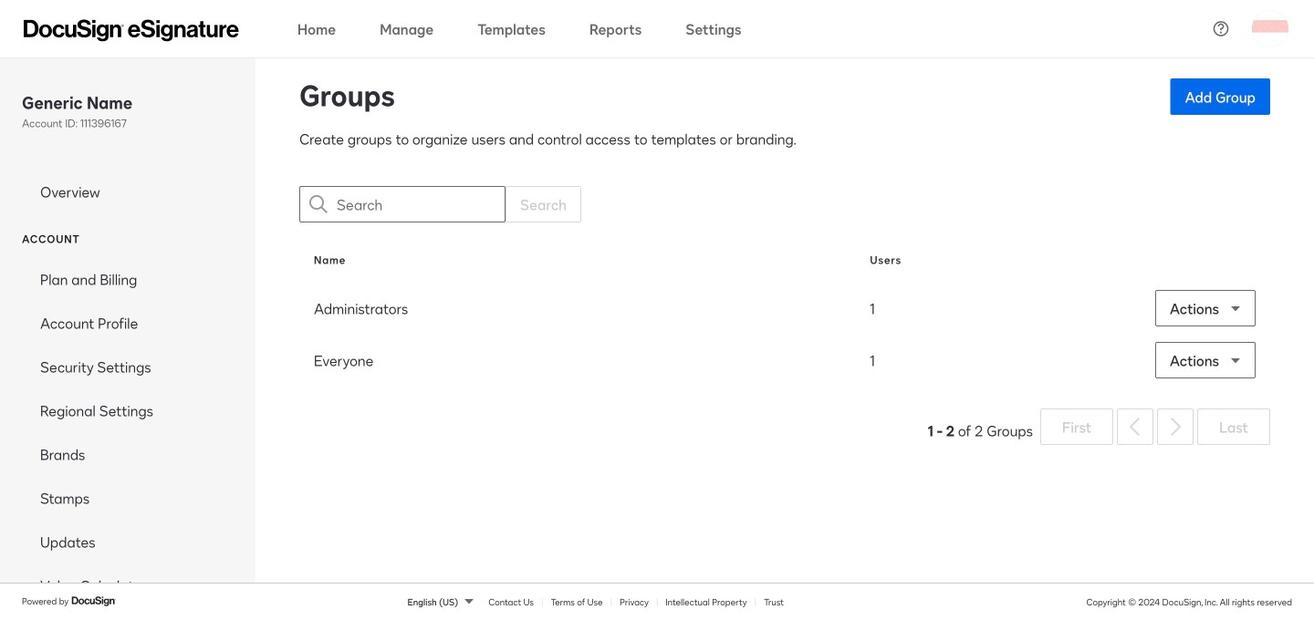 Task type: describe. For each thing, give the bounding box(es) containing it.
docusign image
[[71, 595, 117, 609]]

your uploaded profile image image
[[1253, 10, 1289, 47]]



Task type: locate. For each thing, give the bounding box(es) containing it.
Search text field
[[337, 187, 505, 222]]

docusign admin image
[[24, 20, 239, 42]]

account element
[[0, 258, 256, 608]]



